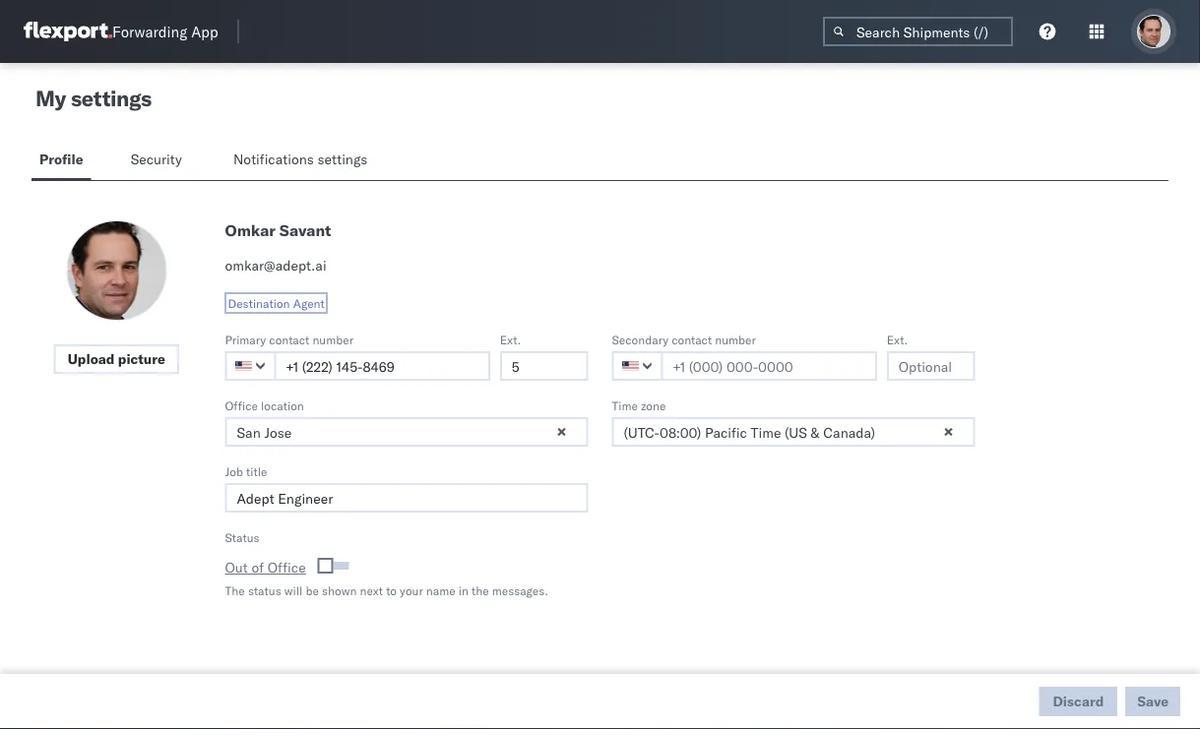 Task type: locate. For each thing, give the bounding box(es) containing it.
settings right the my
[[71, 85, 151, 112]]

my
[[35, 85, 66, 112]]

ext.
[[500, 332, 521, 347], [887, 332, 908, 347]]

omkar
[[225, 221, 276, 240]]

1 horizontal spatial ext.
[[887, 332, 908, 347]]

the
[[225, 584, 245, 598]]

agent
[[293, 296, 325, 311]]

omkar@adept.ai
[[225, 257, 327, 274]]

security
[[131, 151, 182, 168]]

security button
[[123, 142, 194, 180]]

the status will be shown next to your name in the messages.
[[225, 584, 549, 598]]

0 horizontal spatial contact
[[269, 332, 310, 347]]

1 horizontal spatial united states text field
[[612, 352, 663, 381]]

number up +1 (000) 000-0000 phone field
[[715, 332, 756, 347]]

contact down destination agent
[[269, 332, 310, 347]]

United States text field
[[225, 352, 276, 381], [612, 352, 663, 381]]

united states text field for secondary
[[612, 352, 663, 381]]

1 horizontal spatial number
[[715, 332, 756, 347]]

1 vertical spatial office
[[268, 559, 306, 577]]

of
[[252, 559, 264, 577]]

(UTC-08:00) Pacific Time (US & Canada) text field
[[612, 418, 976, 447]]

destination agent
[[228, 296, 325, 311]]

number down agent
[[313, 332, 354, 347]]

title
[[246, 464, 267, 479]]

settings right notifications
[[318, 151, 368, 168]]

picture
[[118, 351, 165, 368]]

settings for notifications settings
[[318, 151, 368, 168]]

1 united states text field from the left
[[225, 352, 276, 381]]

be
[[306, 584, 319, 598]]

2 united states text field from the left
[[612, 352, 663, 381]]

settings
[[71, 85, 151, 112], [318, 151, 368, 168]]

united states text field down primary
[[225, 352, 276, 381]]

office up will
[[268, 559, 306, 577]]

out
[[225, 559, 248, 577]]

1 ext. from the left
[[500, 332, 521, 347]]

job title
[[225, 464, 267, 479]]

number
[[313, 332, 354, 347], [715, 332, 756, 347]]

2 contact from the left
[[672, 332, 712, 347]]

1 number from the left
[[313, 332, 354, 347]]

0 vertical spatial office
[[225, 398, 258, 413]]

0 horizontal spatial ext.
[[500, 332, 521, 347]]

0 horizontal spatial united states text field
[[225, 352, 276, 381]]

Job title text field
[[225, 484, 588, 513]]

to
[[386, 584, 397, 598]]

settings inside notifications settings button
[[318, 151, 368, 168]]

secondary
[[612, 332, 669, 347]]

office
[[225, 398, 258, 413], [268, 559, 306, 577]]

0 horizontal spatial settings
[[71, 85, 151, 112]]

Search Shipments (/) text field
[[823, 17, 1013, 46]]

notifications
[[233, 151, 314, 168]]

contact
[[269, 332, 310, 347], [672, 332, 712, 347]]

next
[[360, 584, 383, 598]]

contact right secondary
[[672, 332, 712, 347]]

messages.
[[492, 584, 549, 598]]

forwarding app link
[[24, 22, 218, 41]]

office left location
[[225, 398, 258, 413]]

forwarding app
[[112, 22, 218, 41]]

location
[[261, 398, 304, 413]]

upload
[[68, 351, 115, 368]]

1 contact from the left
[[269, 332, 310, 347]]

united states text field down secondary
[[612, 352, 663, 381]]

Optional telephone field
[[887, 352, 976, 381]]

ext. up optional telephone field
[[887, 332, 908, 347]]

your
[[400, 584, 423, 598]]

0 vertical spatial settings
[[71, 85, 151, 112]]

1 vertical spatial settings
[[318, 151, 368, 168]]

will
[[284, 584, 303, 598]]

ext. up optional phone field
[[500, 332, 521, 347]]

contact for secondary
[[672, 332, 712, 347]]

2 ext. from the left
[[887, 332, 908, 347]]

1 horizontal spatial contact
[[672, 332, 712, 347]]

out of office
[[225, 559, 306, 577]]

2 number from the left
[[715, 332, 756, 347]]

1 horizontal spatial settings
[[318, 151, 368, 168]]

None checkbox
[[322, 562, 349, 570]]

+1 (000) 000-0000 telephone field
[[661, 352, 877, 381]]

profile
[[39, 151, 83, 168]]

0 horizontal spatial number
[[313, 332, 354, 347]]

time
[[612, 398, 638, 413]]

time zone
[[612, 398, 666, 413]]



Task type: describe. For each thing, give the bounding box(es) containing it.
status
[[225, 530, 260, 545]]

upload picture button
[[54, 345, 179, 374]]

secondary contact number
[[612, 332, 756, 347]]

0 horizontal spatial office
[[225, 398, 258, 413]]

zone
[[641, 398, 666, 413]]

omkar savant
[[225, 221, 331, 240]]

Optional telephone field
[[500, 352, 588, 381]]

notifications settings button
[[225, 142, 384, 180]]

the
[[472, 584, 489, 598]]

number for secondary contact number
[[715, 332, 756, 347]]

destination
[[228, 296, 290, 311]]

notifications settings
[[233, 151, 368, 168]]

shown
[[322, 584, 357, 598]]

my settings
[[35, 85, 151, 112]]

ext. for primary contact number
[[500, 332, 521, 347]]

San Jose text field
[[225, 418, 588, 447]]

contact for primary
[[269, 332, 310, 347]]

status
[[248, 584, 281, 598]]

upload picture
[[68, 351, 165, 368]]

name
[[426, 584, 456, 598]]

flexport. image
[[24, 22, 112, 41]]

forwarding
[[112, 22, 187, 41]]

in
[[459, 584, 469, 598]]

office location
[[225, 398, 304, 413]]

settings for my settings
[[71, 85, 151, 112]]

primary contact number
[[225, 332, 354, 347]]

number for primary contact number
[[313, 332, 354, 347]]

savant
[[280, 221, 331, 240]]

ext. for secondary contact number
[[887, 332, 908, 347]]

1 horizontal spatial office
[[268, 559, 306, 577]]

job
[[225, 464, 243, 479]]

primary
[[225, 332, 266, 347]]

profile button
[[32, 142, 91, 180]]

united states text field for primary
[[225, 352, 276, 381]]

+1 (000) 000-0000 telephone field
[[274, 352, 490, 381]]

app
[[191, 22, 218, 41]]



Task type: vqa. For each thing, say whether or not it's contained in the screenshot.
Profile button
yes



